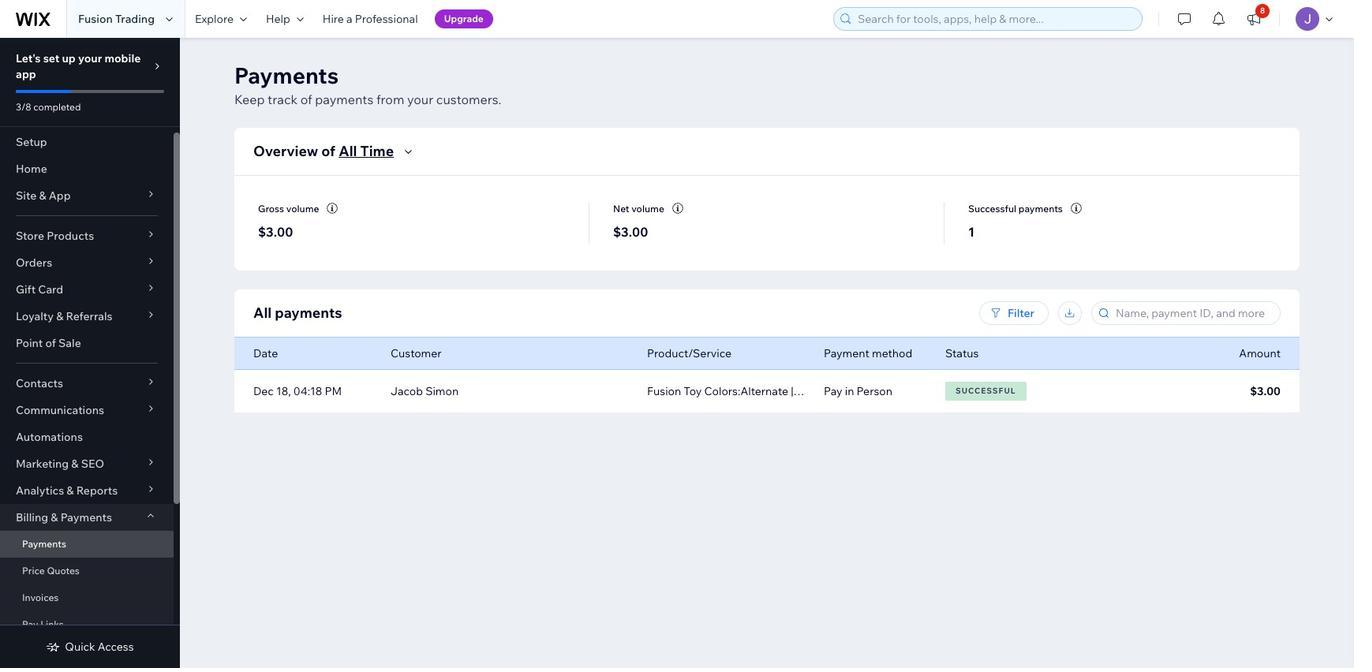 Task type: describe. For each thing, give the bounding box(es) containing it.
method
[[872, 347, 913, 361]]

upgrade button
[[435, 9, 493, 28]]

jacob
[[391, 384, 423, 399]]

loyalty & referrals button
[[0, 303, 174, 330]]

trading
[[115, 12, 155, 26]]

8
[[1261, 6, 1266, 16]]

fusion for fusion toy colors:alternate | text field???:yes | another field:
[[647, 384, 682, 399]]

product/service
[[647, 347, 732, 361]]

payments for payments keep track of payments from your customers.
[[234, 62, 339, 89]]

quick access
[[65, 640, 134, 655]]

price quotes link
[[0, 558, 174, 585]]

date
[[253, 347, 278, 361]]

mobile
[[105, 51, 141, 66]]

home
[[16, 162, 47, 176]]

amount
[[1240, 347, 1281, 361]]

another
[[890, 384, 932, 399]]

from
[[377, 92, 404, 107]]

dec 18, 04:18 pm
[[253, 384, 342, 399]]

automations
[[16, 430, 83, 445]]

pay for pay in person
[[824, 384, 843, 399]]

all for all payments
[[253, 304, 272, 322]]

sidebar element
[[0, 38, 180, 669]]

quick
[[65, 640, 95, 655]]

up
[[62, 51, 76, 66]]

analytics & reports
[[16, 484, 118, 498]]

let's set up your mobile app
[[16, 51, 141, 81]]

billing & payments button
[[0, 505, 174, 531]]

quick access button
[[46, 640, 134, 655]]

card
[[38, 283, 63, 297]]

contacts
[[16, 377, 63, 391]]

automations link
[[0, 424, 174, 451]]

quotes
[[47, 565, 80, 577]]

help
[[266, 12, 290, 26]]

analytics & reports button
[[0, 478, 174, 505]]

dec
[[253, 384, 274, 399]]

& for billing
[[51, 511, 58, 525]]

hire a professional
[[323, 12, 418, 26]]

marketing
[[16, 457, 69, 471]]

1 | from the left
[[791, 384, 794, 399]]

3/8 completed
[[16, 101, 81, 113]]

net
[[613, 203, 630, 215]]

invoices
[[22, 592, 59, 604]]

pay links
[[22, 619, 64, 631]]

contacts button
[[0, 370, 174, 397]]

of for point of sale
[[45, 336, 56, 351]]

payments inside the payments keep track of payments from your customers.
[[315, 92, 374, 107]]

colors:alternate
[[705, 384, 789, 399]]

simon
[[426, 384, 459, 399]]

point of sale link
[[0, 330, 174, 357]]

toy
[[684, 384, 702, 399]]

pay for pay links
[[22, 619, 38, 631]]

app
[[49, 189, 71, 203]]

successful for successful
[[956, 386, 1017, 396]]

communications button
[[0, 397, 174, 424]]

all for all time
[[339, 142, 357, 160]]

store products
[[16, 229, 94, 243]]

upgrade
[[444, 13, 484, 24]]

pay in person
[[824, 384, 893, 399]]

help button
[[257, 0, 313, 38]]

person
[[857, 384, 893, 399]]

store
[[16, 229, 44, 243]]

setup
[[16, 135, 47, 149]]

site & app
[[16, 189, 71, 203]]

products
[[47, 229, 94, 243]]

a
[[347, 12, 353, 26]]

home link
[[0, 156, 174, 182]]

gift card
[[16, 283, 63, 297]]

customer
[[391, 347, 442, 361]]

seo
[[81, 457, 104, 471]]

all time button
[[339, 142, 418, 161]]



Task type: vqa. For each thing, say whether or not it's contained in the screenshot.
the bottommost the Status
no



Task type: locate. For each thing, give the bounding box(es) containing it.
filter button
[[980, 302, 1049, 325]]

1 vertical spatial fusion
[[647, 384, 682, 399]]

1 vertical spatial payments
[[1019, 203, 1063, 215]]

fusion left "trading"
[[78, 12, 113, 26]]

hire a professional link
[[313, 0, 428, 38]]

Search for tools, apps, help & more... field
[[853, 8, 1138, 30]]

overview
[[253, 142, 318, 160]]

pay left in
[[824, 384, 843, 399]]

0 horizontal spatial $3.00
[[258, 224, 293, 240]]

marketing & seo
[[16, 457, 104, 471]]

$3.00 for net
[[613, 224, 648, 240]]

explore
[[195, 12, 234, 26]]

& right site
[[39, 189, 46, 203]]

point of sale
[[16, 336, 81, 351]]

0 vertical spatial of
[[301, 92, 312, 107]]

successful payments
[[969, 203, 1063, 215]]

billing
[[16, 511, 48, 525]]

2 vertical spatial payments
[[22, 538, 66, 550]]

fusion
[[78, 12, 113, 26], [647, 384, 682, 399]]

0 horizontal spatial of
[[45, 336, 56, 351]]

communications
[[16, 403, 104, 418]]

of right track on the top
[[301, 92, 312, 107]]

referrals
[[66, 309, 113, 324]]

text
[[796, 384, 818, 399]]

your right from
[[407, 92, 434, 107]]

1 horizontal spatial |
[[884, 384, 887, 399]]

pay left links
[[22, 619, 38, 631]]

1 vertical spatial your
[[407, 92, 434, 107]]

04:18
[[293, 384, 322, 399]]

store products button
[[0, 223, 174, 249]]

invoices link
[[0, 585, 174, 612]]

18,
[[276, 384, 291, 399]]

2 | from the left
[[884, 384, 887, 399]]

gross
[[258, 203, 284, 215]]

& inside 'dropdown button'
[[67, 484, 74, 498]]

site
[[16, 189, 37, 203]]

pm
[[325, 384, 342, 399]]

fusion trading
[[78, 12, 155, 26]]

& for marketing
[[71, 457, 79, 471]]

Name, payment ID, and more field
[[1112, 302, 1276, 324]]

& right loyalty
[[56, 309, 63, 324]]

setup link
[[0, 129, 174, 156]]

0 vertical spatial pay
[[824, 384, 843, 399]]

track
[[268, 92, 298, 107]]

fusion for fusion trading
[[78, 12, 113, 26]]

billing & payments
[[16, 511, 112, 525]]

orders button
[[0, 249, 174, 276]]

pay inside sidebar element
[[22, 619, 38, 631]]

0 vertical spatial payments
[[315, 92, 374, 107]]

jacob simon
[[391, 384, 459, 399]]

$3.00 for gross
[[258, 224, 293, 240]]

1 horizontal spatial your
[[407, 92, 434, 107]]

3/8
[[16, 101, 31, 113]]

fusion left "toy"
[[647, 384, 682, 399]]

all payments
[[253, 304, 342, 322]]

payments for all payments
[[275, 304, 342, 322]]

payments up payments link
[[61, 511, 112, 525]]

$3.00 down net volume
[[613, 224, 648, 240]]

payment
[[824, 347, 870, 361]]

your inside the payments keep track of payments from your customers.
[[407, 92, 434, 107]]

& right 'billing'
[[51, 511, 58, 525]]

sale
[[58, 336, 81, 351]]

payments link
[[0, 531, 174, 558]]

orders
[[16, 256, 52, 270]]

$3.00 down gross in the top left of the page
[[258, 224, 293, 240]]

filter
[[1008, 306, 1035, 321]]

0 horizontal spatial all
[[253, 304, 272, 322]]

gift card button
[[0, 276, 174, 303]]

successful for successful payments
[[969, 203, 1017, 215]]

payments
[[234, 62, 339, 89], [61, 511, 112, 525], [22, 538, 66, 550]]

0 horizontal spatial pay
[[22, 619, 38, 631]]

payments keep track of payments from your customers.
[[234, 62, 502, 107]]

0 horizontal spatial volume
[[286, 203, 319, 215]]

0 vertical spatial all
[[339, 142, 357, 160]]

successful down status
[[956, 386, 1017, 396]]

analytics
[[16, 484, 64, 498]]

payments up price quotes
[[22, 538, 66, 550]]

0 horizontal spatial your
[[78, 51, 102, 66]]

your inside let's set up your mobile app
[[78, 51, 102, 66]]

gross volume
[[258, 203, 319, 215]]

let's
[[16, 51, 41, 66]]

8 button
[[1237, 0, 1272, 38]]

volume for gross volume
[[286, 203, 319, 215]]

1 vertical spatial successful
[[956, 386, 1017, 396]]

payments for payments
[[22, 538, 66, 550]]

| left another
[[884, 384, 887, 399]]

links
[[40, 619, 64, 631]]

0 vertical spatial fusion
[[78, 12, 113, 26]]

pay links link
[[0, 612, 174, 639]]

1 horizontal spatial fusion
[[647, 384, 682, 399]]

1 vertical spatial of
[[322, 142, 336, 160]]

all left time
[[339, 142, 357, 160]]

& left reports
[[67, 484, 74, 498]]

field???:yes
[[820, 384, 882, 399]]

professional
[[355, 12, 418, 26]]

field:
[[934, 384, 959, 399]]

$3.00 down amount
[[1251, 384, 1281, 399]]

0 vertical spatial successful
[[969, 203, 1017, 215]]

all up date
[[253, 304, 272, 322]]

of inside the payments keep track of payments from your customers.
[[301, 92, 312, 107]]

payments for successful payments
[[1019, 203, 1063, 215]]

1 horizontal spatial volume
[[632, 203, 665, 215]]

& left seo
[[71, 457, 79, 471]]

in
[[845, 384, 855, 399]]

payments inside the payments keep track of payments from your customers.
[[234, 62, 339, 89]]

& for site
[[39, 189, 46, 203]]

your right up
[[78, 51, 102, 66]]

overview of
[[253, 142, 336, 160]]

site & app button
[[0, 182, 174, 209]]

access
[[98, 640, 134, 655]]

all time
[[339, 142, 394, 160]]

$3.00
[[258, 224, 293, 240], [613, 224, 648, 240], [1251, 384, 1281, 399]]

2 horizontal spatial $3.00
[[1251, 384, 1281, 399]]

1 volume from the left
[[286, 203, 319, 215]]

volume right gross in the top left of the page
[[286, 203, 319, 215]]

&
[[39, 189, 46, 203], [56, 309, 63, 324], [71, 457, 79, 471], [67, 484, 74, 498], [51, 511, 58, 525]]

loyalty & referrals
[[16, 309, 113, 324]]

& inside popup button
[[39, 189, 46, 203]]

your
[[78, 51, 102, 66], [407, 92, 434, 107]]

1 horizontal spatial of
[[301, 92, 312, 107]]

1 vertical spatial pay
[[22, 619, 38, 631]]

of left sale
[[45, 336, 56, 351]]

of for overview of
[[322, 142, 336, 160]]

point
[[16, 336, 43, 351]]

& inside popup button
[[51, 511, 58, 525]]

payments up track on the top
[[234, 62, 339, 89]]

0 vertical spatial your
[[78, 51, 102, 66]]

net volume
[[613, 203, 665, 215]]

2 vertical spatial payments
[[275, 304, 342, 322]]

reports
[[76, 484, 118, 498]]

1 horizontal spatial pay
[[824, 384, 843, 399]]

2 volume from the left
[[632, 203, 665, 215]]

volume right net
[[632, 203, 665, 215]]

successful up the 1
[[969, 203, 1017, 215]]

of inside "link"
[[45, 336, 56, 351]]

0 vertical spatial payments
[[234, 62, 339, 89]]

& for loyalty
[[56, 309, 63, 324]]

customers.
[[436, 92, 502, 107]]

& for analytics
[[67, 484, 74, 498]]

1 vertical spatial payments
[[61, 511, 112, 525]]

1 vertical spatial all
[[253, 304, 272, 322]]

all inside button
[[339, 142, 357, 160]]

set
[[43, 51, 59, 66]]

|
[[791, 384, 794, 399], [884, 384, 887, 399]]

volume for net volume
[[632, 203, 665, 215]]

2 vertical spatial of
[[45, 336, 56, 351]]

1 horizontal spatial all
[[339, 142, 357, 160]]

keep
[[234, 92, 265, 107]]

1
[[969, 224, 975, 240]]

1 horizontal spatial $3.00
[[613, 224, 648, 240]]

marketing & seo button
[[0, 451, 174, 478]]

| left text on the right of the page
[[791, 384, 794, 399]]

loyalty
[[16, 309, 54, 324]]

price quotes
[[22, 565, 80, 577]]

payments inside popup button
[[61, 511, 112, 525]]

0 horizontal spatial |
[[791, 384, 794, 399]]

2 horizontal spatial of
[[322, 142, 336, 160]]

app
[[16, 67, 36, 81]]

of left the all time
[[322, 142, 336, 160]]

0 horizontal spatial fusion
[[78, 12, 113, 26]]

status
[[946, 347, 979, 361]]



